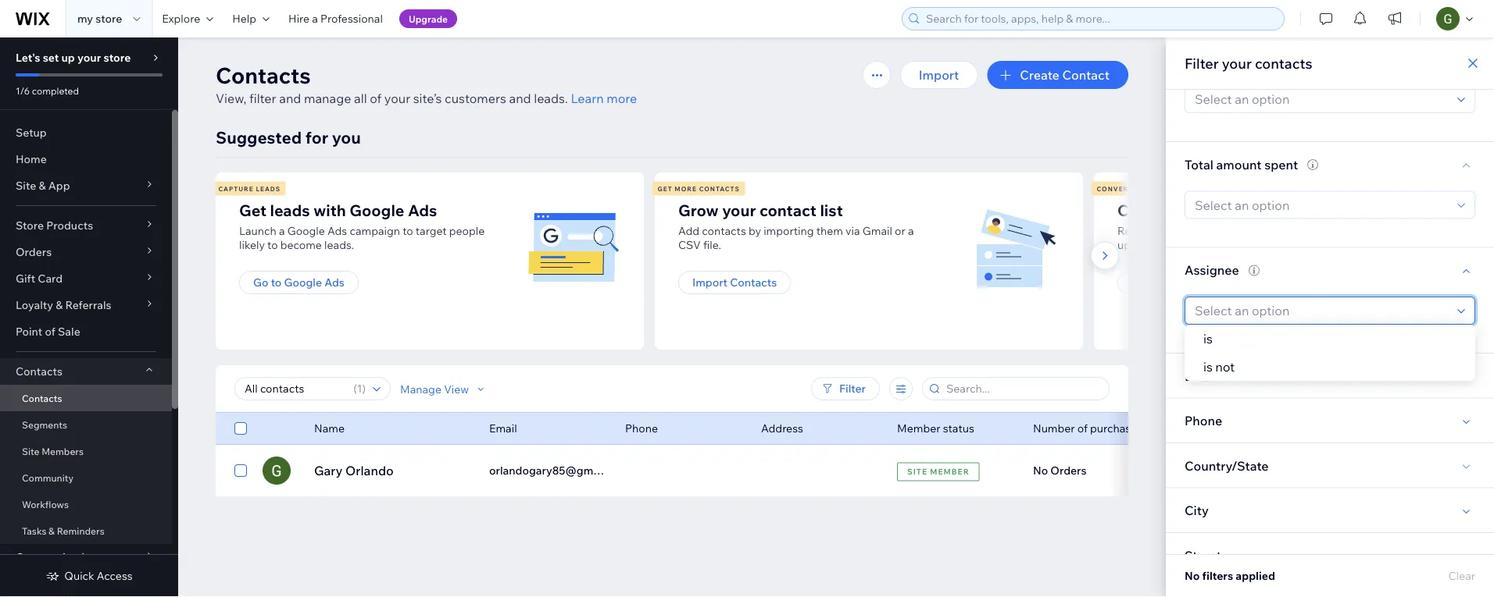 Task type: describe. For each thing, give the bounding box(es) containing it.
card
[[38, 272, 63, 286]]

site & app
[[16, 179, 70, 193]]

communications
[[16, 551, 103, 565]]

list
[[820, 200, 843, 220]]

member status
[[897, 422, 974, 436]]

filter your contacts
[[1185, 54, 1312, 72]]

tasks & reminders
[[22, 525, 104, 537]]

you
[[332, 127, 361, 148]]

hire a professional link
[[279, 0, 392, 38]]

is not
[[1203, 359, 1235, 375]]

my store
[[77, 12, 122, 25]]

more.
[[1183, 238, 1212, 252]]

professional
[[320, 12, 383, 25]]

help
[[232, 12, 256, 25]]

to inside create an email campaign reach out to your subscribers with newsletters, updates and more.
[[1171, 224, 1182, 238]]

import contacts button
[[678, 271, 791, 295]]

site & app button
[[0, 173, 172, 199]]

quick
[[64, 570, 94, 583]]

orlando
[[345, 463, 394, 479]]

convert
[[1097, 185, 1133, 193]]

store products
[[16, 219, 93, 232]]

street
[[1185, 548, 1221, 564]]

or
[[895, 224, 905, 238]]

likely
[[239, 238, 265, 252]]

gift card
[[16, 272, 63, 286]]

csv
[[678, 238, 701, 252]]

list containing get leads with google ads
[[213, 173, 1494, 350]]

select an option field for assignee
[[1190, 298, 1453, 324]]

total
[[1185, 156, 1213, 172]]

site for site & app
[[16, 179, 36, 193]]

1 horizontal spatial email
[[1185, 368, 1217, 384]]

site members
[[22, 446, 84, 458]]

workflows link
[[0, 491, 172, 518]]

sale
[[58, 325, 80, 339]]

reach
[[1117, 224, 1149, 238]]

orders inside 'orders' popup button
[[16, 245, 52, 259]]

view link
[[1001, 457, 1067, 485]]

leads. inside contacts view, filter and manage all of your site's customers and leads. learn more
[[534, 91, 568, 106]]

0 horizontal spatial and
[[279, 91, 301, 106]]

your inside grow your contact list add contacts by importing them via gmail or a csv file.
[[722, 200, 756, 220]]

amount
[[1216, 156, 1262, 172]]

import for import contacts
[[692, 276, 728, 290]]

0 vertical spatial store
[[95, 12, 122, 25]]

total amount spent
[[1185, 156, 1298, 172]]

google inside go to google ads button
[[284, 276, 322, 290]]

city
[[1185, 503, 1209, 519]]

not
[[1215, 359, 1235, 375]]

loyalty
[[16, 298, 53, 312]]

1 horizontal spatial orders
[[1050, 464, 1087, 478]]

number
[[1033, 422, 1075, 436]]

import contacts
[[692, 276, 777, 290]]

Search for tools, apps, help & more... field
[[921, 8, 1279, 30]]

no for no filters applied
[[1185, 570, 1200, 583]]

no filters applied
[[1185, 570, 1275, 583]]

0 vertical spatial contacts
[[1255, 54, 1312, 72]]

hire
[[288, 12, 310, 25]]

referrals
[[65, 298, 111, 312]]

go to google ads
[[253, 276, 344, 290]]

site for site members
[[22, 446, 39, 458]]

(
[[353, 382, 357, 396]]

a inside "link"
[[312, 12, 318, 25]]

1/6
[[16, 85, 30, 97]]

sidebar element
[[0, 38, 178, 598]]

name
[[314, 422, 345, 436]]

of for number of purchases
[[1077, 422, 1088, 436]]

assignee
[[1185, 262, 1239, 278]]

completed
[[32, 85, 79, 97]]

manage view button
[[400, 382, 488, 396]]

contacts link
[[0, 385, 172, 412]]

site members link
[[0, 438, 172, 465]]

for
[[305, 127, 328, 148]]

applied
[[1236, 570, 1275, 583]]

manage view
[[400, 382, 469, 396]]

learn
[[571, 91, 604, 106]]

file.
[[703, 238, 721, 252]]

setup
[[16, 126, 47, 139]]

filter for filter
[[839, 382, 866, 396]]

contacts up segments
[[22, 393, 62, 404]]

workflows
[[22, 499, 69, 511]]

view,
[[216, 91, 246, 106]]

convert leads
[[1097, 185, 1160, 193]]

customers
[[445, 91, 506, 106]]

1
[[357, 382, 362, 396]]

with inside get leads with google ads launch a google ads campaign to target people likely to become leads.
[[313, 200, 346, 220]]

number of purchases
[[1033, 422, 1143, 436]]

select an option field for total amount spent
[[1190, 192, 1453, 218]]

0 horizontal spatial email
[[489, 422, 517, 436]]

loyalty & referrals button
[[0, 292, 172, 319]]

quick access button
[[46, 570, 133, 584]]

1 horizontal spatial phone
[[1185, 413, 1222, 429]]

leads for get
[[256, 185, 281, 193]]

contacts button
[[0, 359, 172, 385]]

newsletters,
[[1295, 224, 1357, 238]]

manage
[[400, 382, 441, 396]]

email
[[1193, 200, 1233, 220]]

capture leads
[[218, 185, 281, 193]]

gift
[[16, 272, 35, 286]]

& for tasks
[[49, 525, 55, 537]]

your inside create an email campaign reach out to your subscribers with newsletters, updates and more.
[[1184, 224, 1207, 238]]

country/state
[[1185, 458, 1269, 474]]

1 vertical spatial google
[[287, 224, 325, 238]]

site member
[[907, 467, 969, 477]]

get
[[239, 200, 266, 220]]

)
[[362, 382, 366, 396]]

tasks & reminders link
[[0, 518, 172, 545]]

no for no orders
[[1033, 464, 1048, 478]]

to left target
[[403, 224, 413, 238]]

explore
[[162, 12, 200, 25]]

contact
[[1062, 67, 1110, 83]]

community
[[22, 472, 74, 484]]

a inside get leads with google ads launch a google ads campaign to target people likely to become leads.
[[279, 224, 285, 238]]

your inside contacts view, filter and manage all of your site's customers and leads. learn more
[[384, 91, 410, 106]]



Task type: vqa. For each thing, say whether or not it's contained in the screenshot.
Contacts inside the BUTTON
yes



Task type: locate. For each thing, give the bounding box(es) containing it.
2 vertical spatial of
[[1077, 422, 1088, 436]]

leads. right become
[[324, 238, 354, 252]]

1 vertical spatial contacts
[[702, 224, 746, 238]]

create up reach
[[1117, 200, 1168, 220]]

1 horizontal spatial with
[[1271, 224, 1293, 238]]

of for point of sale
[[45, 325, 55, 339]]

more
[[675, 185, 697, 193]]

of inside contacts view, filter and manage all of your site's customers and leads. learn more
[[370, 91, 381, 106]]

leads
[[270, 200, 310, 220]]

of right the all
[[370, 91, 381, 106]]

contacts down by
[[730, 276, 777, 290]]

& right the tasks
[[49, 525, 55, 537]]

1 horizontal spatial leads.
[[534, 91, 568, 106]]

1 horizontal spatial leads
[[1135, 185, 1160, 193]]

0 vertical spatial import
[[919, 67, 959, 83]]

1 horizontal spatial view
[[1020, 463, 1049, 479]]

1 vertical spatial site
[[22, 446, 39, 458]]

1 horizontal spatial contacts
[[1255, 54, 1312, 72]]

1 is from the top
[[1203, 331, 1213, 347]]

and down the 'out'
[[1162, 238, 1181, 252]]

contacts inside grow your contact list add contacts by importing them via gmail or a csv file.
[[702, 224, 746, 238]]

0 horizontal spatial &
[[39, 179, 46, 193]]

0 horizontal spatial filter
[[839, 382, 866, 396]]

leads up the get
[[256, 185, 281, 193]]

leads right 'convert'
[[1135, 185, 1160, 193]]

0 horizontal spatial leads.
[[324, 238, 354, 252]]

2 horizontal spatial of
[[1077, 422, 1088, 436]]

0 vertical spatial member
[[897, 422, 940, 436]]

no down street
[[1185, 570, 1200, 583]]

0 horizontal spatial with
[[313, 200, 346, 220]]

view down number on the bottom of page
[[1020, 463, 1049, 479]]

campaign up 'subscribers'
[[1237, 200, 1310, 220]]

0 horizontal spatial a
[[279, 224, 285, 238]]

setup link
[[0, 120, 172, 146]]

store right my
[[95, 12, 122, 25]]

is
[[1203, 331, 1213, 347], [1203, 359, 1213, 375]]

1 vertical spatial is
[[1203, 359, 1213, 375]]

contacts up "filter"
[[216, 61, 311, 89]]

contacts
[[216, 61, 311, 89], [730, 276, 777, 290], [16, 365, 62, 379], [22, 393, 62, 404]]

list box containing is
[[1185, 325, 1475, 381]]

all
[[354, 91, 367, 106]]

become
[[280, 238, 322, 252]]

0 vertical spatial no
[[1033, 464, 1048, 478]]

Select an option field
[[1190, 86, 1453, 113], [1190, 192, 1453, 218], [1190, 298, 1453, 324]]

0 vertical spatial with
[[313, 200, 346, 220]]

ads down get leads with google ads launch a google ads campaign to target people likely to become leads.
[[324, 276, 344, 290]]

2 select an option field from the top
[[1190, 192, 1453, 218]]

get more contacts
[[658, 185, 740, 193]]

view
[[444, 382, 469, 396], [1020, 463, 1049, 479]]

orlandogary85@gmail.com
[[489, 464, 630, 478]]

& inside dropdown button
[[39, 179, 46, 193]]

ads
[[408, 200, 437, 220], [327, 224, 347, 238], [324, 276, 344, 290]]

of
[[370, 91, 381, 106], [45, 325, 55, 339], [1077, 422, 1088, 436]]

0 vertical spatial orders
[[16, 245, 52, 259]]

0 vertical spatial of
[[370, 91, 381, 106]]

0 vertical spatial select an option field
[[1190, 86, 1453, 113]]

upgrade button
[[399, 9, 457, 28]]

0 vertical spatial campaign
[[1237, 200, 1310, 220]]

spent
[[1264, 156, 1298, 172]]

home
[[16, 152, 47, 166]]

view right manage
[[444, 382, 469, 396]]

to right go
[[271, 276, 282, 290]]

app
[[48, 179, 70, 193]]

3 select an option field from the top
[[1190, 298, 1453, 324]]

1 horizontal spatial a
[[312, 12, 318, 25]]

1 vertical spatial ads
[[327, 224, 347, 238]]

to down the launch
[[267, 238, 278, 252]]

2 leads from the left
[[1135, 185, 1160, 193]]

2 vertical spatial google
[[284, 276, 322, 290]]

member
[[897, 422, 940, 436], [930, 467, 969, 477]]

purchases
[[1090, 422, 1143, 436]]

to right the 'out'
[[1171, 224, 1182, 238]]

and right "filter"
[[279, 91, 301, 106]]

contacts inside dropdown button
[[16, 365, 62, 379]]

go to google ads button
[[239, 271, 359, 295]]

1 horizontal spatial and
[[509, 91, 531, 106]]

2 horizontal spatial a
[[908, 224, 914, 238]]

of inside the sidebar element
[[45, 325, 55, 339]]

phone
[[1185, 413, 1222, 429], [625, 422, 658, 436]]

store
[[95, 12, 122, 25], [103, 51, 131, 64]]

upgrade
[[409, 13, 448, 25]]

ads up go to google ads
[[327, 224, 347, 238]]

my
[[77, 12, 93, 25]]

1 vertical spatial &
[[56, 298, 63, 312]]

Search... field
[[942, 378, 1104, 400]]

site inside dropdown button
[[16, 179, 36, 193]]

1 vertical spatial of
[[45, 325, 55, 339]]

2 vertical spatial select an option field
[[1190, 298, 1453, 324]]

status
[[943, 422, 974, 436]]

a down leads
[[279, 224, 285, 238]]

suggested for you
[[216, 127, 361, 148]]

with right 'subscribers'
[[1271, 224, 1293, 238]]

0 horizontal spatial campaign
[[350, 224, 400, 238]]

member down status
[[930, 467, 969, 477]]

filter inside button
[[839, 382, 866, 396]]

1 vertical spatial create
[[1117, 200, 1168, 220]]

contacts down point of sale
[[16, 365, 62, 379]]

1 vertical spatial email
[[489, 422, 517, 436]]

1 vertical spatial member
[[930, 467, 969, 477]]

help button
[[223, 0, 279, 38]]

create left contact
[[1020, 67, 1059, 83]]

member left status
[[897, 422, 940, 436]]

contacts
[[699, 185, 740, 193]]

suggested
[[216, 127, 302, 148]]

contact
[[759, 200, 816, 220]]

let's
[[16, 51, 40, 64]]

0 vertical spatial google
[[349, 200, 404, 220]]

site down home on the top left of page
[[16, 179, 36, 193]]

with inside create an email campaign reach out to your subscribers with newsletters, updates and more.
[[1271, 224, 1293, 238]]

no down number on the bottom of page
[[1033, 464, 1048, 478]]

up
[[61, 51, 75, 64]]

2 horizontal spatial and
[[1162, 238, 1181, 252]]

import for import
[[919, 67, 959, 83]]

0 vertical spatial site
[[16, 179, 36, 193]]

1 vertical spatial no
[[1185, 570, 1200, 583]]

create for contact
[[1020, 67, 1059, 83]]

1 leads from the left
[[256, 185, 281, 193]]

a inside grow your contact list add contacts by importing them via gmail or a csv file.
[[908, 224, 914, 238]]

2 vertical spatial site
[[907, 467, 928, 477]]

1 vertical spatial view
[[1020, 463, 1049, 479]]

list
[[213, 173, 1494, 350]]

updates
[[1117, 238, 1159, 252]]

hire a professional
[[288, 12, 383, 25]]

1 horizontal spatial no
[[1185, 570, 1200, 583]]

is up is not
[[1203, 331, 1213, 347]]

0 vertical spatial &
[[39, 179, 46, 193]]

0 vertical spatial view
[[444, 382, 469, 396]]

0 horizontal spatial create
[[1020, 67, 1059, 83]]

2 vertical spatial &
[[49, 525, 55, 537]]

store down the my store
[[103, 51, 131, 64]]

1 horizontal spatial import
[[919, 67, 959, 83]]

leads. inside get leads with google ads launch a google ads campaign to target people likely to become leads.
[[324, 238, 354, 252]]

1 vertical spatial campaign
[[350, 224, 400, 238]]

0 vertical spatial filter
[[1185, 54, 1219, 72]]

0 horizontal spatial phone
[[625, 422, 658, 436]]

with right leads
[[313, 200, 346, 220]]

ads up target
[[408, 200, 437, 220]]

grow
[[678, 200, 719, 220]]

1 vertical spatial orders
[[1050, 464, 1087, 478]]

leads for create
[[1135, 185, 1160, 193]]

1 vertical spatial store
[[103, 51, 131, 64]]

leads. left the learn
[[534, 91, 568, 106]]

0 horizontal spatial orders
[[16, 245, 52, 259]]

orders
[[16, 245, 52, 259], [1050, 464, 1087, 478]]

gift card button
[[0, 266, 172, 292]]

campaign
[[1237, 200, 1310, 220], [350, 224, 400, 238]]

capture
[[218, 185, 254, 193]]

an
[[1171, 200, 1189, 220]]

1 horizontal spatial campaign
[[1237, 200, 1310, 220]]

1 horizontal spatial create
[[1117, 200, 1168, 220]]

members
[[42, 446, 84, 458]]

1 vertical spatial with
[[1271, 224, 1293, 238]]

0 horizontal spatial contacts
[[702, 224, 746, 238]]

orders button
[[0, 239, 172, 266]]

create
[[1020, 67, 1059, 83], [1117, 200, 1168, 220]]

campaign inside get leads with google ads launch a google ads campaign to target people likely to become leads.
[[350, 224, 400, 238]]

None checkbox
[[234, 420, 247, 438], [234, 462, 247, 481], [234, 420, 247, 438], [234, 462, 247, 481]]

site down segments
[[22, 446, 39, 458]]

no orders
[[1033, 464, 1087, 478]]

0 vertical spatial email
[[1185, 368, 1217, 384]]

1 vertical spatial leads.
[[324, 238, 354, 252]]

site's
[[413, 91, 442, 106]]

store
[[16, 219, 44, 232]]

& right loyalty
[[56, 298, 63, 312]]

& for site
[[39, 179, 46, 193]]

create for an
[[1117, 200, 1168, 220]]

orders down number on the bottom of page
[[1050, 464, 1087, 478]]

a
[[312, 12, 318, 25], [279, 224, 285, 238], [908, 224, 914, 238]]

point of sale
[[16, 325, 80, 339]]

target
[[416, 224, 447, 238]]

to inside button
[[271, 276, 282, 290]]

go
[[253, 276, 268, 290]]

0 horizontal spatial view
[[444, 382, 469, 396]]

site
[[16, 179, 36, 193], [22, 446, 39, 458], [907, 467, 928, 477]]

filter for filter your contacts
[[1185, 54, 1219, 72]]

ads inside go to google ads button
[[324, 276, 344, 290]]

0 vertical spatial leads.
[[534, 91, 568, 106]]

learn more button
[[571, 89, 637, 108]]

0 horizontal spatial no
[[1033, 464, 1048, 478]]

list box
[[1185, 325, 1475, 381]]

contacts
[[1255, 54, 1312, 72], [702, 224, 746, 238]]

0 horizontal spatial of
[[45, 325, 55, 339]]

filter
[[249, 91, 276, 106]]

them
[[816, 224, 843, 238]]

contacts inside button
[[730, 276, 777, 290]]

site for site member
[[907, 467, 928, 477]]

via
[[846, 224, 860, 238]]

of right number on the bottom of page
[[1077, 422, 1088, 436]]

Unsaved view field
[[240, 378, 349, 400]]

site down member status
[[907, 467, 928, 477]]

&
[[39, 179, 46, 193], [56, 298, 63, 312], [49, 525, 55, 537]]

to
[[403, 224, 413, 238], [1171, 224, 1182, 238], [267, 238, 278, 252], [271, 276, 282, 290]]

0 vertical spatial create
[[1020, 67, 1059, 83]]

1 select an option field from the top
[[1190, 86, 1453, 113]]

no
[[1033, 464, 1048, 478], [1185, 570, 1200, 583]]

is for is not
[[1203, 359, 1213, 375]]

your inside the sidebar element
[[77, 51, 101, 64]]

communications button
[[0, 545, 172, 571]]

is left not
[[1203, 359, 1213, 375]]

contacts inside contacts view, filter and manage all of your site's customers and leads. learn more
[[216, 61, 311, 89]]

set
[[43, 51, 59, 64]]

of left sale
[[45, 325, 55, 339]]

google
[[349, 200, 404, 220], [287, 224, 325, 238], [284, 276, 322, 290]]

0 vertical spatial is
[[1203, 331, 1213, 347]]

and right customers
[[509, 91, 531, 106]]

a right hire
[[312, 12, 318, 25]]

1 horizontal spatial &
[[49, 525, 55, 537]]

create inside button
[[1020, 67, 1059, 83]]

leads
[[256, 185, 281, 193], [1135, 185, 1160, 193]]

import button
[[900, 61, 978, 89]]

and inside create an email campaign reach out to your subscribers with newsletters, updates and more.
[[1162, 238, 1181, 252]]

store inside the sidebar element
[[103, 51, 131, 64]]

campaign inside create an email campaign reach out to your subscribers with newsletters, updates and more.
[[1237, 200, 1310, 220]]

1 horizontal spatial of
[[370, 91, 381, 106]]

& inside popup button
[[56, 298, 63, 312]]

is for is
[[1203, 331, 1213, 347]]

manage
[[304, 91, 351, 106]]

subscribers
[[1209, 224, 1269, 238]]

community link
[[0, 465, 172, 491]]

create contact button
[[987, 61, 1128, 89]]

orders down store
[[16, 245, 52, 259]]

0 horizontal spatial leads
[[256, 185, 281, 193]]

gary orlando image
[[263, 457, 291, 485]]

0 vertical spatial ads
[[408, 200, 437, 220]]

2 horizontal spatial &
[[56, 298, 63, 312]]

1 horizontal spatial filter
[[1185, 54, 1219, 72]]

create inside create an email campaign reach out to your subscribers with newsletters, updates and more.
[[1117, 200, 1168, 220]]

gary orlando
[[314, 463, 394, 479]]

1 vertical spatial select an option field
[[1190, 192, 1453, 218]]

1 vertical spatial import
[[692, 276, 728, 290]]

a right or
[[908, 224, 914, 238]]

segments
[[22, 419, 67, 431]]

campaign left target
[[350, 224, 400, 238]]

0 horizontal spatial import
[[692, 276, 728, 290]]

2 vertical spatial ads
[[324, 276, 344, 290]]

home link
[[0, 146, 172, 173]]

& left app
[[39, 179, 46, 193]]

& for loyalty
[[56, 298, 63, 312]]

1 vertical spatial filter
[[839, 382, 866, 396]]

view inside popup button
[[444, 382, 469, 396]]

with
[[313, 200, 346, 220], [1271, 224, 1293, 238]]

2 is from the top
[[1203, 359, 1213, 375]]

filter button
[[811, 377, 880, 401]]



